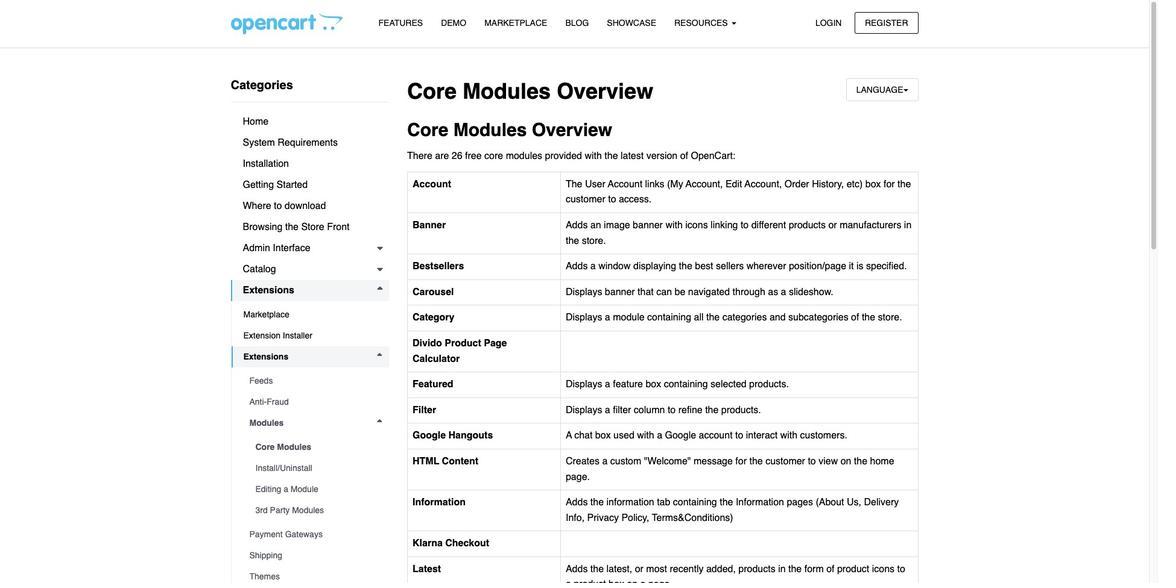Task type: locate. For each thing, give the bounding box(es) containing it.
products. right selected
[[749, 379, 789, 390]]

products inside adds an image banner with icons linking to different products or manufacturers in the store.
[[789, 220, 826, 231]]

in left form in the bottom right of the page
[[778, 564, 786, 575]]

extension installer
[[243, 331, 312, 341]]

2 vertical spatial containing
[[673, 498, 717, 508]]

displays left the feature on the right bottom of the page
[[566, 379, 602, 390]]

shipping
[[249, 551, 282, 561]]

0 horizontal spatial customer
[[566, 194, 605, 205]]

account, right (my
[[686, 179, 723, 190]]

0 horizontal spatial for
[[735, 457, 747, 467]]

the left home
[[854, 457, 867, 467]]

1 information from the left
[[413, 498, 466, 508]]

0 horizontal spatial on
[[627, 580, 638, 584]]

0 vertical spatial containing
[[647, 313, 691, 323]]

2 account from the left
[[608, 179, 642, 190]]

adds inside adds the latest, or most recently added, products in the form of product icons to a product box on a page.
[[566, 564, 588, 575]]

register link
[[855, 12, 918, 34]]

features
[[378, 18, 423, 28]]

extension
[[243, 331, 280, 341]]

1 horizontal spatial account,
[[745, 179, 782, 190]]

added,
[[706, 564, 736, 575]]

or left manufacturers
[[828, 220, 837, 231]]

0 vertical spatial in
[[904, 220, 912, 231]]

extensions
[[243, 285, 294, 296], [243, 352, 288, 362]]

adds left latest,
[[566, 564, 588, 575]]

0 vertical spatial on
[[841, 457, 851, 467]]

box down latest,
[[609, 580, 624, 584]]

to inside the user account links (my account, edit account, order history, etc) box for the customer to access.
[[608, 194, 616, 205]]

icons
[[685, 220, 708, 231], [872, 564, 895, 575]]

position/page
[[789, 261, 846, 272]]

2 adds from the top
[[566, 261, 588, 272]]

product
[[445, 338, 481, 349]]

icons inside adds the latest, or most recently added, products in the form of product icons to a product box on a page.
[[872, 564, 895, 575]]

account down are
[[413, 179, 451, 190]]

containing up terms&conditions)
[[673, 498, 717, 508]]

box right etc)
[[865, 179, 881, 190]]

0 vertical spatial products
[[789, 220, 826, 231]]

products right "different"
[[789, 220, 826, 231]]

3 displays from the top
[[566, 379, 602, 390]]

in inside adds an image banner with icons linking to different products or manufacturers in the store.
[[904, 220, 912, 231]]

0 horizontal spatial products
[[738, 564, 775, 575]]

editing a module
[[255, 485, 318, 495]]

the up privacy
[[590, 498, 604, 508]]

1 vertical spatial core modules overview
[[407, 120, 612, 141]]

0 vertical spatial banner
[[633, 220, 663, 231]]

extensions down extension
[[243, 352, 288, 362]]

resources link
[[665, 13, 745, 34]]

1 adds from the top
[[566, 220, 588, 231]]

information left pages
[[736, 498, 784, 508]]

page
[[484, 338, 507, 349]]

to inside adds the latest, or most recently added, products in the form of product icons to a product box on a page.
[[897, 564, 905, 575]]

core
[[407, 79, 457, 104], [407, 120, 448, 141], [255, 443, 275, 452]]

account,
[[686, 179, 723, 190], [745, 179, 782, 190]]

1 vertical spatial core
[[407, 120, 448, 141]]

0 horizontal spatial icons
[[685, 220, 708, 231]]

information down the html content
[[413, 498, 466, 508]]

1 vertical spatial store.
[[878, 313, 902, 323]]

1 horizontal spatial customer
[[765, 457, 805, 467]]

0 horizontal spatial product
[[574, 580, 606, 584]]

manufacturers
[[840, 220, 901, 231]]

checkout
[[445, 539, 489, 550]]

system requirements
[[243, 138, 338, 148]]

0 vertical spatial products.
[[749, 379, 789, 390]]

with right interact
[[780, 431, 797, 442]]

login
[[815, 18, 842, 27]]

of right 'version'
[[680, 151, 688, 161]]

marketplace
[[484, 18, 547, 28], [243, 310, 289, 320]]

adds left window
[[566, 261, 588, 272]]

0 horizontal spatial store.
[[582, 236, 606, 246]]

1 horizontal spatial marketplace
[[484, 18, 547, 28]]

account inside the user account links (my account, edit account, order history, etc) box for the customer to access.
[[608, 179, 642, 190]]

1 horizontal spatial or
[[828, 220, 837, 231]]

in right manufacturers
[[904, 220, 912, 231]]

2 vertical spatial of
[[826, 564, 834, 575]]

0 vertical spatial marketplace
[[484, 18, 547, 28]]

displays up chat
[[566, 405, 602, 416]]

on right view
[[841, 457, 851, 467]]

with up user
[[585, 151, 602, 161]]

on down latest,
[[627, 580, 638, 584]]

1 horizontal spatial in
[[904, 220, 912, 231]]

0 vertical spatial core modules overview
[[407, 79, 653, 104]]

customer down interact
[[765, 457, 805, 467]]

2 core modules overview from the top
[[407, 120, 612, 141]]

for right etc)
[[884, 179, 895, 190]]

on inside adds the latest, or most recently added, products in the form of product icons to a product box on a page.
[[627, 580, 638, 584]]

2 account, from the left
[[745, 179, 782, 190]]

of for product
[[826, 564, 834, 575]]

products inside adds the latest, or most recently added, products in the form of product icons to a product box on a page.
[[738, 564, 775, 575]]

terms&conditions)
[[652, 513, 733, 524]]

interface
[[273, 243, 310, 254]]

displays
[[566, 287, 602, 298], [566, 313, 602, 323], [566, 379, 602, 390], [566, 405, 602, 416]]

1 horizontal spatial page.
[[648, 580, 672, 584]]

of inside adds the latest, or most recently added, products in the form of product icons to a product box on a page.
[[826, 564, 834, 575]]

the down interact
[[749, 457, 763, 467]]

adds for adds a window displaying the best sellers wherever position/page it is specified.
[[566, 261, 588, 272]]

displays a filter column to refine the products.
[[566, 405, 761, 416]]

getting
[[243, 180, 274, 191]]

1 horizontal spatial product
[[837, 564, 869, 575]]

displays down window
[[566, 287, 602, 298]]

feeds
[[249, 376, 273, 386]]

refine
[[678, 405, 702, 416]]

adds left an at the right top of the page
[[566, 220, 588, 231]]

categories
[[231, 78, 293, 92]]

themes
[[249, 572, 280, 582]]

0 vertical spatial or
[[828, 220, 837, 231]]

0 horizontal spatial information
[[413, 498, 466, 508]]

adds inside 'adds the information tab containing the information pages (about us, delivery info, privacy policy, terms&conditions)'
[[566, 498, 588, 508]]

the right etc)
[[898, 179, 911, 190]]

klarna
[[413, 539, 443, 550]]

core modules link
[[243, 437, 389, 458]]

0 vertical spatial store.
[[582, 236, 606, 246]]

all
[[694, 313, 704, 323]]

1 vertical spatial extensions
[[243, 352, 288, 362]]

0 horizontal spatial in
[[778, 564, 786, 575]]

for right the message
[[735, 457, 747, 467]]

1 vertical spatial customer
[[765, 457, 805, 467]]

1 vertical spatial or
[[635, 564, 643, 575]]

displays for displays a feature box containing selected products.
[[566, 379, 602, 390]]

0 vertical spatial of
[[680, 151, 688, 161]]

a
[[590, 261, 596, 272], [781, 287, 786, 298], [605, 313, 610, 323], [605, 379, 610, 390], [605, 405, 610, 416], [657, 431, 662, 442], [602, 457, 608, 467], [284, 485, 288, 495], [566, 580, 571, 584], [640, 580, 646, 584]]

displays a module containing all the categories and subcategories of the store.
[[566, 313, 902, 323]]

of right "subcategories"
[[851, 313, 859, 323]]

marketplace for the bottom the marketplace link
[[243, 310, 289, 320]]

1 horizontal spatial icons
[[872, 564, 895, 575]]

1 horizontal spatial information
[[736, 498, 784, 508]]

banner left 'that'
[[605, 287, 635, 298]]

4 adds from the top
[[566, 564, 588, 575]]

in
[[904, 220, 912, 231], [778, 564, 786, 575]]

home
[[243, 116, 269, 127]]

of right form in the bottom right of the page
[[826, 564, 834, 575]]

1 horizontal spatial products
[[789, 220, 826, 231]]

latest
[[413, 564, 441, 575]]

home link
[[231, 112, 389, 133]]

admin interface
[[243, 243, 310, 254]]

extensions link down admin interface link
[[231, 280, 389, 302]]

containing inside 'adds the information tab containing the information pages (about us, delivery info, privacy policy, terms&conditions)'
[[673, 498, 717, 508]]

creates a custom "welcome" message for the customer to view on the home page.
[[566, 457, 894, 483]]

0 vertical spatial marketplace link
[[475, 13, 556, 34]]

page. down most
[[648, 580, 672, 584]]

0 vertical spatial page.
[[566, 472, 590, 483]]

1 vertical spatial product
[[574, 580, 606, 584]]

the left latest,
[[590, 564, 604, 575]]

banner down access.
[[633, 220, 663, 231]]

displays a feature box containing selected products.
[[566, 379, 789, 390]]

0 vertical spatial product
[[837, 564, 869, 575]]

store.
[[582, 236, 606, 246], [878, 313, 902, 323]]

the right refine on the bottom right of page
[[705, 405, 719, 416]]

account, right edit
[[745, 179, 782, 190]]

(about
[[816, 498, 844, 508]]

banner
[[633, 220, 663, 231], [605, 287, 635, 298]]

chat
[[574, 431, 593, 442]]

language
[[856, 85, 903, 95]]

2 horizontal spatial of
[[851, 313, 859, 323]]

the down the
[[566, 236, 579, 246]]

1 horizontal spatial google
[[665, 431, 696, 442]]

can
[[656, 287, 672, 298]]

store. down specified.
[[878, 313, 902, 323]]

0 horizontal spatial page.
[[566, 472, 590, 483]]

0 horizontal spatial of
[[680, 151, 688, 161]]

adds for adds an image banner with icons linking to different products or manufacturers in the store.
[[566, 220, 588, 231]]

installation link
[[231, 154, 389, 175]]

store
[[301, 222, 324, 233]]

or inside adds the latest, or most recently added, products in the form of product icons to a product box on a page.
[[635, 564, 643, 575]]

1 horizontal spatial of
[[826, 564, 834, 575]]

1 vertical spatial on
[[627, 580, 638, 584]]

etc)
[[847, 179, 863, 190]]

extensions link up the feeds link
[[231, 347, 389, 368]]

containing up refine on the bottom right of page
[[664, 379, 708, 390]]

page. down creates
[[566, 472, 590, 483]]

1 vertical spatial products
[[738, 564, 775, 575]]

bestsellers
[[413, 261, 464, 272]]

a
[[566, 431, 572, 442]]

1 vertical spatial in
[[778, 564, 786, 575]]

anti-
[[249, 397, 267, 407]]

module
[[291, 485, 318, 495]]

image
[[604, 220, 630, 231]]

containing down can
[[647, 313, 691, 323]]

1 horizontal spatial on
[[841, 457, 851, 467]]

displays left 'module'
[[566, 313, 602, 323]]

the left latest
[[605, 151, 618, 161]]

1 horizontal spatial account
[[608, 179, 642, 190]]

page. inside adds the latest, or most recently added, products in the form of product icons to a product box on a page.
[[648, 580, 672, 584]]

google down refine on the bottom right of page
[[665, 431, 696, 442]]

1 vertical spatial extensions link
[[231, 347, 389, 368]]

1 vertical spatial products.
[[721, 405, 761, 416]]

1 displays from the top
[[566, 287, 602, 298]]

1 vertical spatial for
[[735, 457, 747, 467]]

fraud
[[267, 397, 289, 407]]

0 horizontal spatial or
[[635, 564, 643, 575]]

2 information from the left
[[736, 498, 784, 508]]

0 vertical spatial extensions
[[243, 285, 294, 296]]

of for opencart:
[[680, 151, 688, 161]]

adds the latest, or most recently added, products in the form of product icons to a product box on a page.
[[566, 564, 905, 584]]

box right the feature on the right bottom of the page
[[646, 379, 661, 390]]

1 vertical spatial page.
[[648, 580, 672, 584]]

1 vertical spatial containing
[[664, 379, 708, 390]]

0 horizontal spatial account,
[[686, 179, 723, 190]]

form
[[804, 564, 824, 575]]

payment gateways
[[249, 530, 323, 540]]

adds for adds the information tab containing the information pages (about us, delivery info, privacy policy, terms&conditions)
[[566, 498, 588, 508]]

2 displays from the top
[[566, 313, 602, 323]]

account
[[413, 179, 451, 190], [608, 179, 642, 190]]

1 vertical spatial marketplace
[[243, 310, 289, 320]]

anti-fraud link
[[237, 392, 389, 413]]

themes link
[[237, 567, 389, 584]]

login link
[[805, 12, 852, 34]]

subcategories
[[788, 313, 848, 323]]

0 vertical spatial extensions link
[[231, 280, 389, 302]]

displays for displays banner that can be navigated through as a slideshow.
[[566, 287, 602, 298]]

0 horizontal spatial account
[[413, 179, 451, 190]]

0 vertical spatial icons
[[685, 220, 708, 231]]

customer down user
[[566, 194, 605, 205]]

1 vertical spatial of
[[851, 313, 859, 323]]

adds up the info,
[[566, 498, 588, 508]]

or
[[828, 220, 837, 231], [635, 564, 643, 575]]

catalog
[[243, 264, 276, 275]]

gateways
[[285, 530, 323, 540]]

3rd party modules link
[[243, 501, 389, 522]]

with
[[585, 151, 602, 161], [665, 220, 683, 231], [637, 431, 654, 442], [780, 431, 797, 442]]

0 vertical spatial for
[[884, 179, 895, 190]]

privacy
[[587, 513, 619, 524]]

1 horizontal spatial for
[[884, 179, 895, 190]]

store. down an at the right top of the page
[[582, 236, 606, 246]]

0 horizontal spatial google
[[413, 431, 446, 442]]

browsing the store front link
[[231, 217, 389, 238]]

1 vertical spatial icons
[[872, 564, 895, 575]]

3 adds from the top
[[566, 498, 588, 508]]

modules link
[[237, 413, 389, 434]]

with inside adds an image banner with icons linking to different products or manufacturers in the store.
[[665, 220, 683, 231]]

products right added,
[[738, 564, 775, 575]]

icons inside adds an image banner with icons linking to different products or manufacturers in the store.
[[685, 220, 708, 231]]

or left most
[[635, 564, 643, 575]]

information inside 'adds the information tab containing the information pages (about us, delivery info, privacy policy, terms&conditions)'
[[736, 498, 784, 508]]

on
[[841, 457, 851, 467], [627, 580, 638, 584]]

google up html
[[413, 431, 446, 442]]

1 horizontal spatial store.
[[878, 313, 902, 323]]

home
[[870, 457, 894, 467]]

installation
[[243, 159, 289, 169]]

opencart:
[[691, 151, 735, 161]]

0 horizontal spatial marketplace
[[243, 310, 289, 320]]

0 horizontal spatial marketplace link
[[231, 305, 389, 326]]

1 account, from the left
[[686, 179, 723, 190]]

extensions down catalog
[[243, 285, 294, 296]]

for inside the user account links (my account, edit account, order history, etc) box for the customer to access.
[[884, 179, 895, 190]]

products. down selected
[[721, 405, 761, 416]]

payment gateways link
[[237, 525, 389, 546]]

demo link
[[432, 13, 475, 34]]

adds inside adds an image banner with icons linking to different products or manufacturers in the store.
[[566, 220, 588, 231]]

account up access.
[[608, 179, 642, 190]]

4 displays from the top
[[566, 405, 602, 416]]

extensions link for feeds
[[231, 347, 389, 368]]

the inside the user account links (my account, edit account, order history, etc) box for the customer to access.
[[898, 179, 911, 190]]

0 vertical spatial customer
[[566, 194, 605, 205]]

with down (my
[[665, 220, 683, 231]]



Task type: vqa. For each thing, say whether or not it's contained in the screenshot.


Task type: describe. For each thing, give the bounding box(es) containing it.
anti-fraud
[[249, 397, 289, 407]]

to inside adds an image banner with icons linking to different products or manufacturers in the store.
[[741, 220, 749, 231]]

where to download link
[[231, 196, 389, 217]]

klarna checkout
[[413, 539, 489, 550]]

and
[[770, 313, 786, 323]]

tab
[[657, 498, 670, 508]]

displays banner that can be navigated through as a slideshow.
[[566, 287, 833, 298]]

in inside adds the latest, or most recently added, products in the form of product icons to a product box on a page.
[[778, 564, 786, 575]]

store. inside adds an image banner with icons linking to different products or manufacturers in the store.
[[582, 236, 606, 246]]

access.
[[619, 194, 652, 205]]

feeds link
[[237, 371, 389, 392]]

with right used
[[637, 431, 654, 442]]

the left form in the bottom right of the page
[[788, 564, 802, 575]]

the right all
[[706, 313, 720, 323]]

used
[[613, 431, 634, 442]]

specified.
[[866, 261, 907, 272]]

adds an image banner with icons linking to different products or manufacturers in the store.
[[566, 220, 912, 246]]

linking
[[711, 220, 738, 231]]

there are 26 free core modules provided with the latest version of opencart:
[[407, 151, 735, 161]]

us,
[[847, 498, 861, 508]]

to inside creates a custom "welcome" message for the customer to view on the home page.
[[808, 457, 816, 467]]

is
[[856, 261, 863, 272]]

divido product page calculator
[[413, 338, 507, 365]]

browsing the store front
[[243, 222, 349, 233]]

best
[[695, 261, 713, 272]]

1 vertical spatial marketplace link
[[231, 305, 389, 326]]

banner inside adds an image banner with icons linking to different products or manufacturers in the store.
[[633, 220, 663, 231]]

admin interface link
[[231, 238, 389, 259]]

editing
[[255, 485, 281, 495]]

extension installer link
[[231, 326, 389, 347]]

hangouts
[[448, 431, 493, 442]]

most
[[646, 564, 667, 575]]

carousel
[[413, 287, 454, 298]]

showcase link
[[598, 13, 665, 34]]

modules
[[506, 151, 542, 161]]

different
[[751, 220, 786, 231]]

blog link
[[556, 13, 598, 34]]

getting started link
[[231, 175, 389, 196]]

delivery
[[864, 498, 899, 508]]

1 vertical spatial overview
[[532, 120, 612, 141]]

1 google from the left
[[413, 431, 446, 442]]

opencart - open source shopping cart solution image
[[231, 13, 342, 34]]

recently
[[670, 564, 704, 575]]

0 vertical spatial overview
[[557, 79, 653, 104]]

features link
[[369, 13, 432, 34]]

the left store
[[285, 222, 299, 233]]

that
[[638, 287, 654, 298]]

custom
[[610, 457, 641, 467]]

customer inside the user account links (my account, edit account, order history, etc) box for the customer to access.
[[566, 194, 605, 205]]

core modules
[[255, 443, 311, 452]]

google hangouts
[[413, 431, 493, 442]]

editing a module link
[[243, 479, 389, 501]]

extensions link for marketplace
[[231, 280, 389, 302]]

it
[[849, 261, 854, 272]]

payment
[[249, 530, 283, 540]]

be
[[675, 287, 685, 298]]

page. inside creates a custom "welcome" message for the customer to view on the home page.
[[566, 472, 590, 483]]

displays for displays a filter column to refine the products.
[[566, 405, 602, 416]]

sellers
[[716, 261, 744, 272]]

history,
[[812, 179, 844, 190]]

slideshow.
[[789, 287, 833, 298]]

system requirements link
[[231, 133, 389, 154]]

install/uninstall
[[255, 464, 312, 473]]

information
[[606, 498, 654, 508]]

containing for tab
[[673, 498, 717, 508]]

system
[[243, 138, 275, 148]]

language button
[[846, 78, 918, 102]]

there
[[407, 151, 432, 161]]

admin
[[243, 243, 270, 254]]

for inside creates a custom "welcome" message for the customer to view on the home page.
[[735, 457, 747, 467]]

html
[[413, 457, 439, 467]]

browsing
[[243, 222, 282, 233]]

2 google from the left
[[665, 431, 696, 442]]

user
[[585, 179, 605, 190]]

window
[[598, 261, 631, 272]]

party
[[270, 506, 290, 516]]

demo
[[441, 18, 466, 28]]

2 vertical spatial core
[[255, 443, 275, 452]]

the down creates a custom "welcome" message for the customer to view on the home page.
[[720, 498, 733, 508]]

info,
[[566, 513, 584, 524]]

containing for box
[[664, 379, 708, 390]]

showcase
[[607, 18, 656, 28]]

html content
[[413, 457, 478, 467]]

or inside adds an image banner with icons linking to different products or manufacturers in the store.
[[828, 220, 837, 231]]

categories
[[722, 313, 767, 323]]

module
[[613, 313, 645, 323]]

where to download
[[243, 201, 326, 212]]

a chat box used with a google account to interact with customers.
[[566, 431, 847, 442]]

1 account from the left
[[413, 179, 451, 190]]

box inside the user account links (my account, edit account, order history, etc) box for the customer to access.
[[865, 179, 881, 190]]

customer inside creates a custom "welcome" message for the customer to view on the home page.
[[765, 457, 805, 467]]

filter
[[613, 405, 631, 416]]

shipping link
[[237, 546, 389, 567]]

"welcome"
[[644, 457, 691, 467]]

on inside creates a custom "welcome" message for the customer to view on the home page.
[[841, 457, 851, 467]]

the right "subcategories"
[[862, 313, 875, 323]]

the left best
[[679, 261, 692, 272]]

selected
[[711, 379, 746, 390]]

1 vertical spatial banner
[[605, 287, 635, 298]]

the inside adds an image banner with icons linking to different products or manufacturers in the store.
[[566, 236, 579, 246]]

wherever
[[746, 261, 786, 272]]

extensions for feeds
[[243, 352, 288, 362]]

box inside adds the latest, or most recently added, products in the form of product icons to a product box on a page.
[[609, 580, 624, 584]]

account
[[699, 431, 733, 442]]

provided
[[545, 151, 582, 161]]

box right chat
[[595, 431, 611, 442]]

1 core modules overview from the top
[[407, 79, 653, 104]]

creates
[[566, 457, 599, 467]]

displays for displays a module containing all the categories and subcategories of the store.
[[566, 313, 602, 323]]

featured
[[413, 379, 453, 390]]

adds for adds the latest, or most recently added, products in the form of product icons to a product box on a page.
[[566, 564, 588, 575]]

the
[[566, 179, 582, 190]]

extensions for marketplace
[[243, 285, 294, 296]]

0 vertical spatial core
[[407, 79, 457, 104]]

1 horizontal spatial marketplace link
[[475, 13, 556, 34]]

marketplace for the rightmost the marketplace link
[[484, 18, 547, 28]]

a inside creates a custom "welcome" message for the customer to view on the home page.
[[602, 457, 608, 467]]

latest,
[[606, 564, 632, 575]]

an
[[590, 220, 601, 231]]

front
[[327, 222, 349, 233]]



